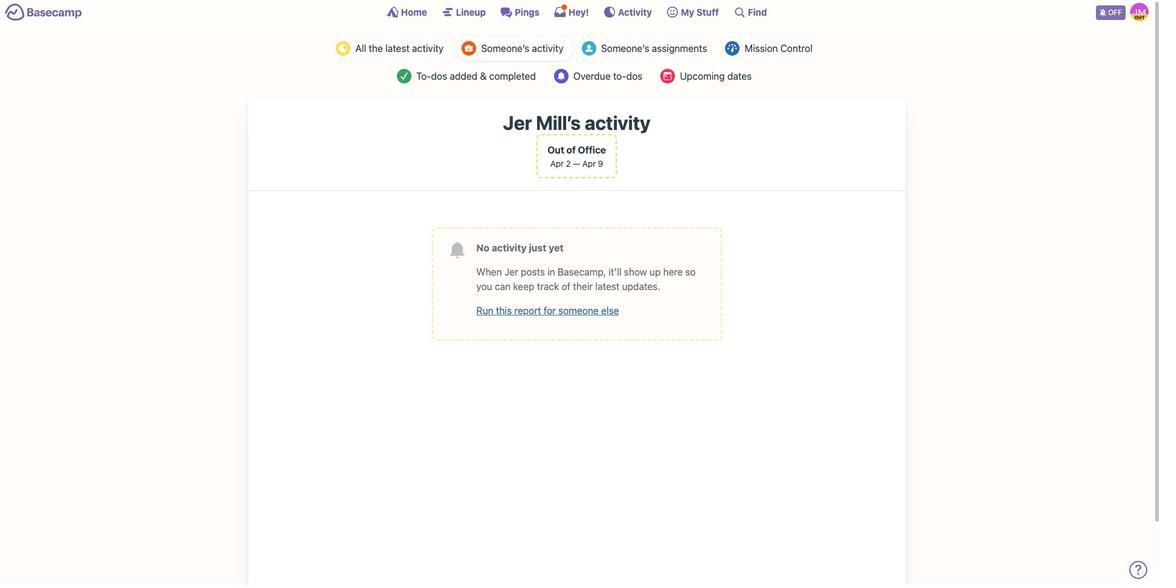 Task type: describe. For each thing, give the bounding box(es) containing it.
reminder image
[[554, 69, 569, 83]]

assignment image
[[582, 41, 597, 56]]

switch accounts image
[[5, 3, 82, 22]]

todo image
[[397, 69, 412, 83]]

jer mill image
[[1131, 3, 1149, 21]]

keyboard shortcut: ⌘ + / image
[[734, 6, 746, 18]]



Task type: locate. For each thing, give the bounding box(es) containing it.
activity report image
[[336, 41, 351, 56]]

person report image
[[462, 41, 477, 56]]

event image
[[661, 69, 676, 83]]

gauge image
[[726, 41, 740, 56]]

main element
[[0, 0, 1154, 24]]



Task type: vqa. For each thing, say whether or not it's contained in the screenshot.
My Stuff popup button
no



